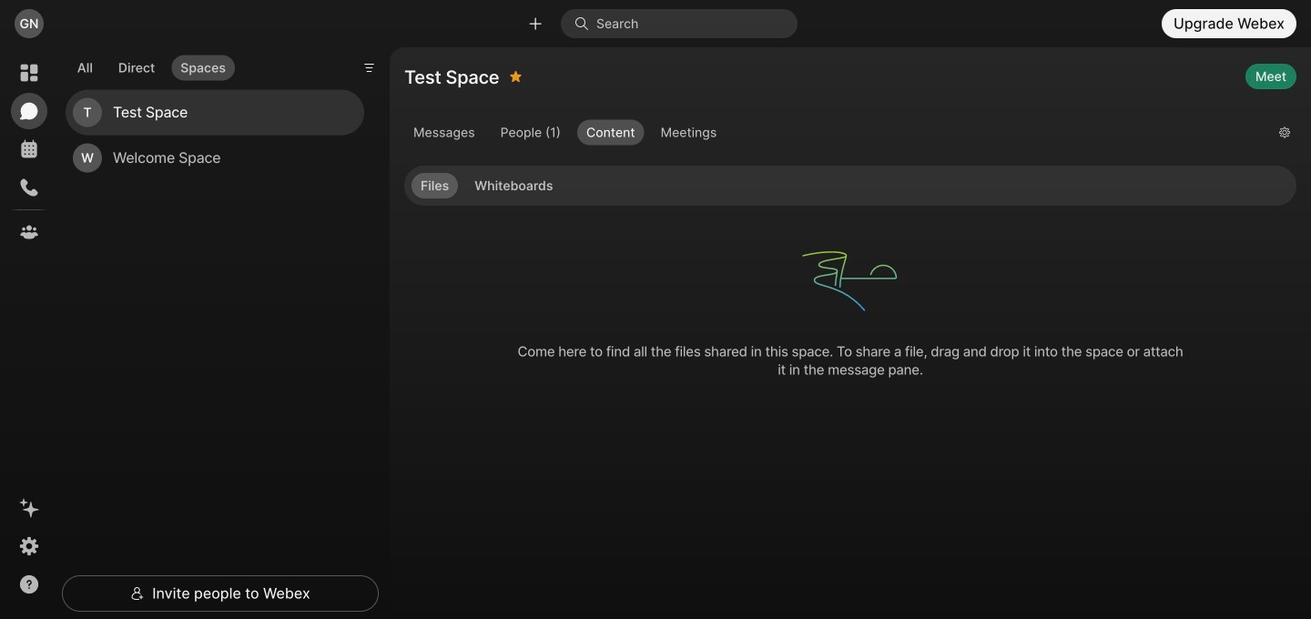 Task type: describe. For each thing, give the bounding box(es) containing it.
test space list item
[[66, 90, 364, 135]]



Task type: vqa. For each thing, say whether or not it's contained in the screenshot.
tab list on the left of page
yes



Task type: locate. For each thing, give the bounding box(es) containing it.
group
[[404, 120, 1265, 149]]

navigation
[[0, 47, 58, 619]]

tab list
[[64, 44, 239, 86]]

welcome space list item
[[66, 135, 364, 181]]

webex tab list
[[11, 55, 47, 251]]



